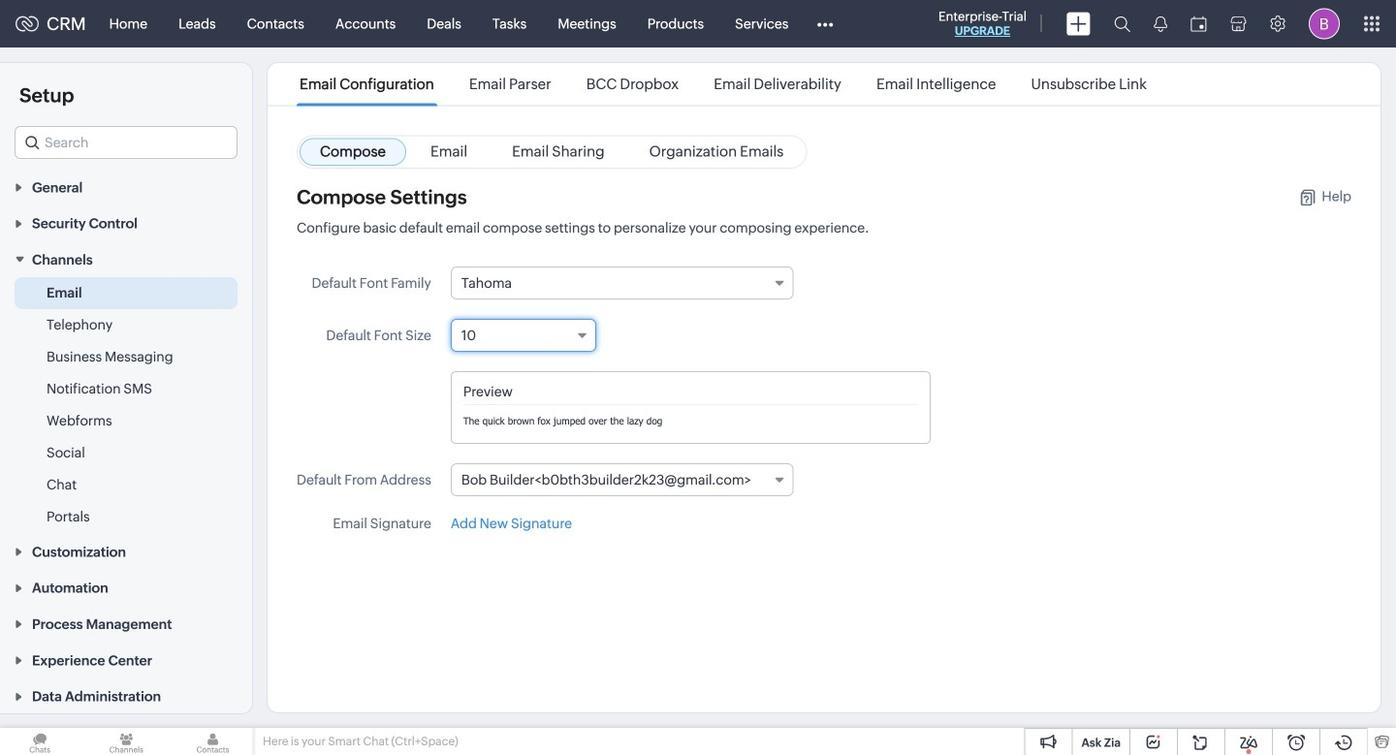 Task type: describe. For each thing, give the bounding box(es) containing it.
signals image
[[1154, 16, 1168, 32]]

profile image
[[1309, 8, 1340, 39]]

Other Modules field
[[804, 8, 846, 39]]

profile element
[[1297, 0, 1352, 47]]

search element
[[1103, 0, 1142, 48]]

create menu element
[[1055, 0, 1103, 47]]

chats image
[[0, 728, 80, 755]]

signals element
[[1142, 0, 1179, 48]]

Search text field
[[16, 127, 237, 158]]

search image
[[1114, 16, 1131, 32]]

contacts image
[[173, 728, 253, 755]]



Task type: locate. For each thing, give the bounding box(es) containing it.
calendar image
[[1191, 16, 1207, 32]]

None field
[[15, 126, 238, 159], [451, 267, 794, 300], [451, 319, 596, 352], [451, 464, 794, 496], [451, 267, 794, 300], [451, 319, 596, 352], [451, 464, 794, 496]]

none field search
[[15, 126, 238, 159]]

region
[[0, 277, 252, 533]]

create menu image
[[1067, 12, 1091, 35]]

list
[[282, 63, 1165, 105]]

channels image
[[86, 728, 166, 755]]

logo image
[[16, 16, 39, 32]]



Task type: vqa. For each thing, say whether or not it's contained in the screenshot.
"contacts" image
yes



